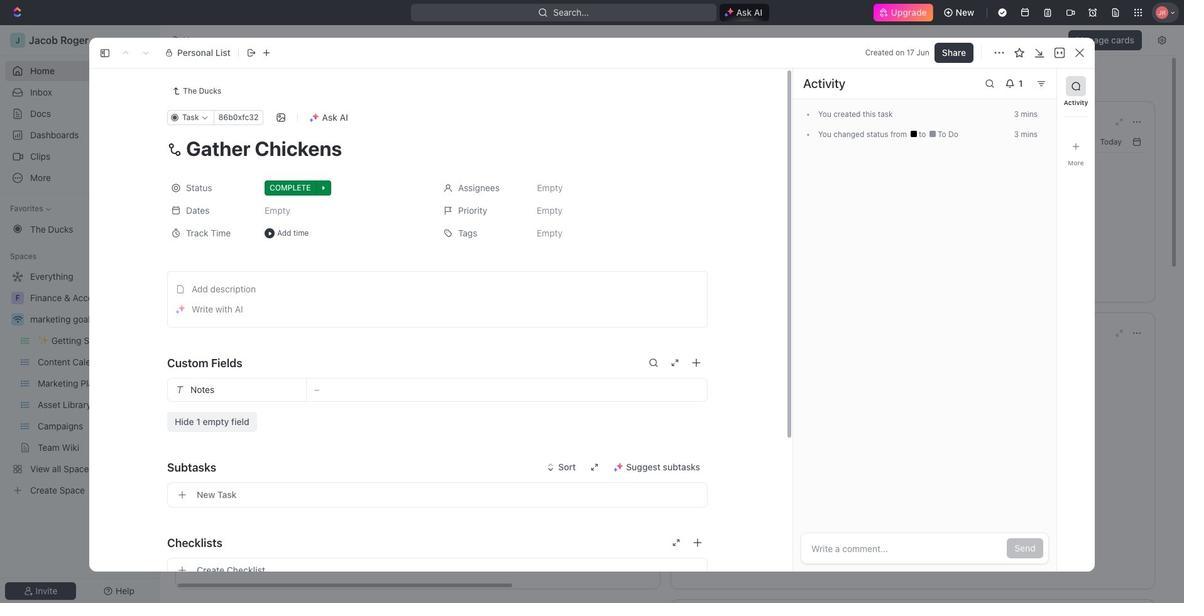 Task type: describe. For each thing, give the bounding box(es) containing it.
custom fields element
[[167, 378, 708, 432]]

task sidebar navigation tab list
[[1063, 76, 1091, 564]]

sidebar navigation
[[0, 25, 160, 603]]

wifi image
[[13, 316, 22, 323]]



Task type: vqa. For each thing, say whether or not it's contained in the screenshot.
'Task sidebar navigation' tab list
yes



Task type: locate. For each thing, give the bounding box(es) containing it.
wifi image
[[191, 238, 201, 246]]

task sidebar content section
[[791, 69, 1057, 572]]

Edit task name text field
[[167, 136, 708, 160]]



